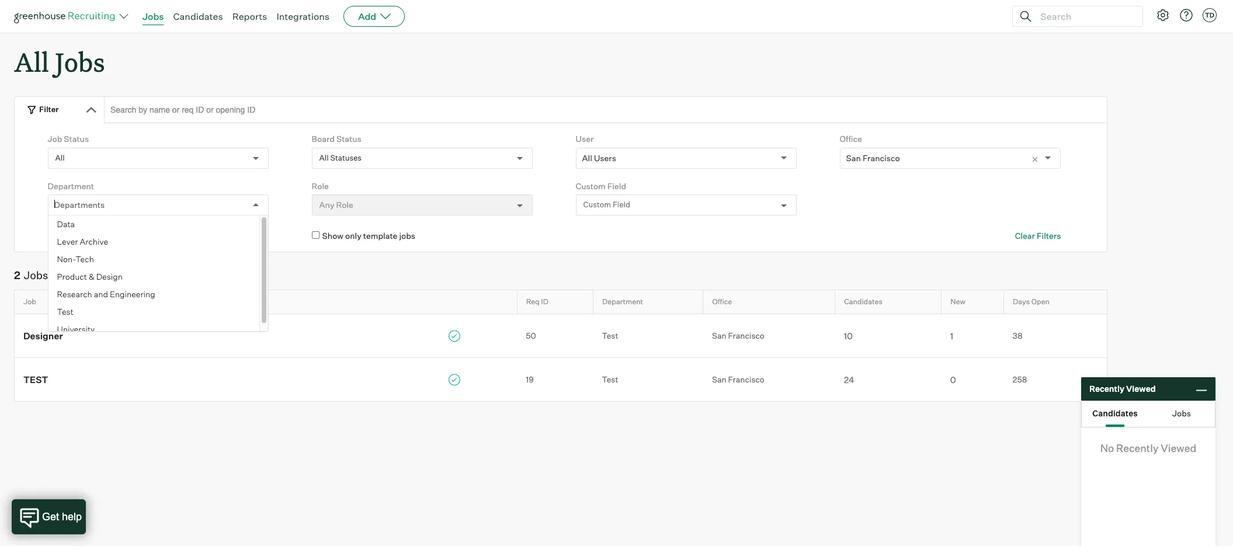 Task type: locate. For each thing, give the bounding box(es) containing it.
test
[[23, 375, 48, 386]]

candidates
[[173, 11, 223, 22], [844, 297, 883, 306], [1093, 408, 1138, 418]]

0 vertical spatial test
[[57, 307, 73, 317]]

1 vertical spatial francisco
[[728, 330, 765, 340]]

2 vertical spatial test
[[602, 374, 618, 384]]

san francisco
[[846, 153, 900, 163], [712, 330, 765, 340], [712, 374, 765, 384]]

Search by name or req ID or opening ID text field
[[104, 97, 1108, 123]]

clear filters link
[[1015, 230, 1061, 242]]

0 link
[[942, 373, 1004, 386]]

new
[[951, 297, 966, 306]]

data option
[[48, 216, 260, 233]]

Show only template jobs checkbox
[[312, 231, 319, 239]]

2 status from the left
[[336, 134, 361, 144]]

role
[[312, 181, 329, 191]]

all
[[14, 44, 49, 79], [582, 153, 592, 163], [55, 153, 65, 162], [319, 153, 329, 162]]

1 horizontal spatial status
[[336, 134, 361, 144]]

0 vertical spatial custom field
[[576, 181, 626, 191]]

0 vertical spatial job
[[48, 134, 62, 144]]

38
[[1013, 330, 1023, 340]]

0 horizontal spatial status
[[64, 134, 89, 144]]

configure image
[[1156, 8, 1170, 22]]

francisco for 24
[[728, 374, 765, 384]]

all down board
[[319, 153, 329, 162]]

lever
[[57, 237, 78, 247]]

tab list
[[1082, 401, 1215, 427]]

san
[[846, 153, 861, 163], [712, 330, 727, 340], [712, 374, 727, 384]]

candidates up 10 at right bottom
[[844, 297, 883, 306]]

user
[[576, 134, 594, 144]]

td
[[1205, 11, 1215, 19]]

1 vertical spatial recently
[[1117, 442, 1159, 455]]

list box containing data
[[48, 216, 268, 338]]

san francisco for 24
[[712, 374, 765, 384]]

2 vertical spatial candidates
[[1093, 408, 1138, 418]]

0 vertical spatial department
[[48, 181, 94, 191]]

departments
[[54, 200, 105, 210]]

only
[[81, 231, 97, 241], [345, 231, 362, 241]]

non-tech option
[[48, 251, 260, 268]]

all users option
[[582, 153, 616, 163]]

all left users
[[582, 153, 592, 163]]

show right show only template jobs checkbox
[[322, 231, 344, 241]]

candidates link
[[173, 11, 223, 22]]

days
[[1013, 297, 1030, 306]]

data
[[57, 219, 75, 229]]

0 horizontal spatial candidates
[[173, 11, 223, 22]]

tech
[[75, 254, 94, 264]]

1 vertical spatial san
[[712, 330, 727, 340]]

1
[[950, 331, 954, 342]]

1 vertical spatial job
[[23, 297, 36, 306]]

research and engineering option
[[48, 286, 260, 303]]

custom field down users
[[583, 200, 630, 209]]

req
[[526, 297, 540, 306]]

test link
[[15, 373, 517, 386]]

designer link
[[15, 329, 517, 342]]

san for 24
[[712, 374, 727, 384]]

status
[[64, 134, 89, 144], [336, 134, 361, 144]]

1 vertical spatial test
[[602, 330, 618, 340]]

1 vertical spatial department
[[602, 297, 643, 306]]

candidates right jobs link
[[173, 11, 223, 22]]

None field
[[54, 195, 57, 215]]

1 horizontal spatial job
[[48, 134, 62, 144]]

jobs left i'm
[[99, 231, 115, 241]]

status for job status
[[64, 134, 89, 144]]

0 horizontal spatial jobs
[[99, 231, 115, 241]]

1 vertical spatial san francisco
[[712, 330, 765, 340]]

0 vertical spatial san
[[846, 153, 861, 163]]

0 horizontal spatial show
[[58, 231, 79, 241]]

product & design option
[[48, 268, 260, 286]]

research and engineering
[[57, 289, 155, 299]]

0 horizontal spatial viewed
[[1126, 384, 1156, 394]]

office
[[840, 134, 862, 144], [712, 297, 732, 306]]

lever archive
[[57, 237, 108, 247]]

engineering
[[110, 289, 155, 299]]

req id
[[526, 297, 549, 306]]

clear value element
[[1031, 148, 1045, 168]]

0 vertical spatial custom
[[576, 181, 606, 191]]

custom down 'all users' option
[[576, 181, 606, 191]]

recently
[[1090, 384, 1125, 394], [1117, 442, 1159, 455]]

no
[[1101, 442, 1114, 455]]

0 horizontal spatial job
[[23, 297, 36, 306]]

1 horizontal spatial department
[[602, 297, 643, 306]]

2 vertical spatial san francisco
[[712, 374, 765, 384]]

university
[[57, 324, 95, 334]]

1 horizontal spatial only
[[345, 231, 362, 241]]

board status
[[312, 134, 361, 144]]

job down filter
[[48, 134, 62, 144]]

following
[[131, 231, 165, 241]]

custom down all users
[[583, 200, 611, 209]]

1 show from the left
[[58, 231, 79, 241]]

show
[[58, 231, 79, 241], [322, 231, 344, 241]]

0 horizontal spatial office
[[712, 297, 732, 306]]

show down data
[[58, 231, 79, 241]]

no recently viewed
[[1101, 442, 1197, 455]]

custom field
[[576, 181, 626, 191], [583, 200, 630, 209]]

2 horizontal spatial candidates
[[1093, 408, 1138, 418]]

jobs
[[143, 11, 164, 22], [55, 44, 105, 79], [24, 269, 48, 281], [1173, 408, 1191, 418]]

1 horizontal spatial viewed
[[1161, 442, 1197, 455]]

jobs link
[[143, 11, 164, 22]]

0
[[950, 374, 956, 385]]

2 vertical spatial francisco
[[728, 374, 765, 384]]

0 vertical spatial san francisco
[[846, 153, 900, 163]]

1 horizontal spatial show
[[322, 231, 344, 241]]

only left template at the top left of page
[[345, 231, 362, 241]]

1 vertical spatial office
[[712, 297, 732, 306]]

non-
[[57, 254, 76, 264]]

research
[[57, 289, 92, 299]]

archive
[[80, 237, 108, 247]]

custom
[[576, 181, 606, 191], [583, 200, 611, 209]]

status for board status
[[336, 134, 361, 144]]

all for all
[[55, 153, 65, 162]]

open
[[1032, 297, 1050, 306]]

only right lever
[[81, 231, 97, 241]]

10
[[844, 331, 853, 342]]

field
[[607, 181, 626, 191], [613, 200, 630, 209]]

and
[[94, 289, 108, 299]]

department
[[48, 181, 94, 191], [602, 297, 643, 306]]

filters
[[1037, 231, 1061, 241]]

0 vertical spatial office
[[840, 134, 862, 144]]

0 horizontal spatial only
[[81, 231, 97, 241]]

1 only from the left
[[81, 231, 97, 241]]

job down 2 jobs on the left
[[23, 297, 36, 306]]

Search text field
[[1038, 8, 1132, 25]]

job for job status
[[48, 134, 62, 144]]

job for job
[[23, 297, 36, 306]]

job status
[[48, 134, 89, 144]]

board
[[312, 134, 335, 144]]

2 only from the left
[[345, 231, 362, 241]]

list box
[[48, 216, 268, 338]]

add
[[358, 11, 376, 22]]

1 status from the left
[[64, 134, 89, 144]]

product
[[57, 272, 87, 282]]

show only template jobs
[[322, 231, 415, 241]]

all down the job status
[[55, 153, 65, 162]]

test for test
[[602, 374, 618, 384]]

clear value image
[[1031, 155, 1040, 163]]

1 horizontal spatial candidates
[[844, 297, 883, 306]]

24
[[844, 374, 855, 385]]

francisco
[[863, 153, 900, 163], [728, 330, 765, 340], [728, 374, 765, 384]]

1 horizontal spatial jobs
[[399, 231, 415, 241]]

show for show only template jobs
[[322, 231, 344, 241]]

2 jobs
[[14, 269, 48, 281]]

1 vertical spatial candidates
[[844, 297, 883, 306]]

viewed
[[1126, 384, 1156, 394], [1161, 442, 1197, 455]]

1 vertical spatial viewed
[[1161, 442, 1197, 455]]

jobs right template at the top left of page
[[399, 231, 415, 241]]

all up filter
[[14, 44, 49, 79]]

2 show from the left
[[322, 231, 344, 241]]

job
[[48, 134, 62, 144], [23, 297, 36, 306]]

jobs
[[99, 231, 115, 241], [399, 231, 415, 241]]

clear filters
[[1015, 231, 1061, 241]]

custom field down 'all users' option
[[576, 181, 626, 191]]

id
[[541, 297, 549, 306]]

0 vertical spatial recently
[[1090, 384, 1125, 394]]

statuses
[[330, 153, 362, 162]]

francisco for 10
[[728, 330, 765, 340]]

test
[[57, 307, 73, 317], [602, 330, 618, 340], [602, 374, 618, 384]]

san for 10
[[712, 330, 727, 340]]

template
[[363, 231, 398, 241]]

2 vertical spatial san
[[712, 374, 727, 384]]

candidates down recently viewed
[[1093, 408, 1138, 418]]



Task type: describe. For each thing, give the bounding box(es) containing it.
clear
[[1015, 231, 1035, 241]]

td button
[[1203, 8, 1217, 22]]

0 vertical spatial viewed
[[1126, 384, 1156, 394]]

all users
[[582, 153, 616, 163]]

all for all jobs
[[14, 44, 49, 79]]

19
[[526, 375, 534, 385]]

reports link
[[232, 11, 267, 22]]

days open
[[1013, 297, 1050, 306]]

all for all statuses
[[319, 153, 329, 162]]

&
[[89, 272, 94, 282]]

only for jobs
[[81, 231, 97, 241]]

jobs up no recently viewed
[[1173, 408, 1191, 418]]

1 link
[[942, 330, 1004, 342]]

tab list containing candidates
[[1082, 401, 1215, 427]]

only for template
[[345, 231, 362, 241]]

recently viewed
[[1090, 384, 1156, 394]]

1 vertical spatial custom
[[583, 200, 611, 209]]

show only jobs i'm following
[[58, 231, 165, 241]]

reports
[[232, 11, 267, 22]]

i'm
[[117, 231, 129, 241]]

all for all users
[[582, 153, 592, 163]]

san francisco for 10
[[712, 330, 765, 340]]

greenhouse recruiting image
[[14, 9, 119, 23]]

lever archive option
[[48, 233, 260, 251]]

jobs down 'greenhouse recruiting' image
[[55, 44, 105, 79]]

1 vertical spatial custom field
[[583, 200, 630, 209]]

non-tech
[[57, 254, 94, 264]]

td button
[[1201, 6, 1219, 25]]

designer
[[23, 331, 63, 342]]

integrations link
[[277, 11, 330, 22]]

10 link
[[835, 330, 942, 342]]

0 vertical spatial field
[[607, 181, 626, 191]]

users
[[594, 153, 616, 163]]

258
[[1013, 374, 1027, 384]]

all jobs
[[14, 44, 105, 79]]

50
[[526, 331, 536, 341]]

0 vertical spatial candidates
[[173, 11, 223, 22]]

test option
[[48, 303, 260, 321]]

all statuses
[[319, 153, 362, 162]]

2
[[14, 269, 20, 281]]

1 vertical spatial field
[[613, 200, 630, 209]]

0 horizontal spatial department
[[48, 181, 94, 191]]

add button
[[344, 6, 405, 27]]

1 jobs from the left
[[99, 231, 115, 241]]

test inside the test 'option'
[[57, 307, 73, 317]]

filter
[[39, 105, 59, 114]]

san francisco option
[[846, 153, 900, 163]]

jobs right 2 on the left
[[24, 269, 48, 281]]

integrations
[[277, 11, 330, 22]]

jobs left candidates link
[[143, 11, 164, 22]]

design
[[96, 272, 123, 282]]

0 vertical spatial francisco
[[863, 153, 900, 163]]

2 jobs from the left
[[399, 231, 415, 241]]

university option
[[48, 321, 260, 338]]

test for designer
[[602, 330, 618, 340]]

1 horizontal spatial office
[[840, 134, 862, 144]]

24 link
[[835, 373, 942, 386]]

product & design
[[57, 272, 123, 282]]

show for show only jobs i'm following
[[58, 231, 79, 241]]



Task type: vqa. For each thing, say whether or not it's contained in the screenshot.
right Status
yes



